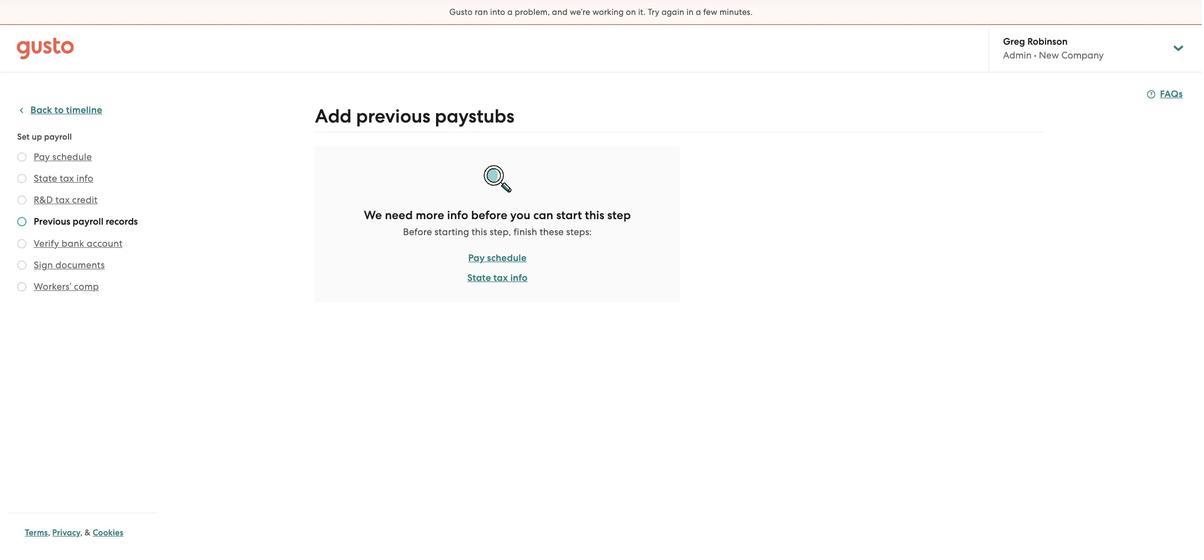Task type: vqa. For each thing, say whether or not it's contained in the screenshot.
Dismissed
no



Task type: locate. For each thing, give the bounding box(es) containing it.
1 horizontal spatial this
[[585, 208, 605, 223]]

previous payroll records list
[[17, 150, 153, 296]]

try
[[648, 7, 660, 17]]

, left &
[[80, 529, 83, 539]]

check image left r&d
[[17, 196, 27, 205]]

need
[[385, 208, 413, 223]]

r&d tax credit
[[34, 195, 98, 206]]

tax for state tax info button in the left of the page
[[60, 173, 74, 184]]

sign documents
[[34, 260, 105, 271]]

0 vertical spatial tax
[[60, 173, 74, 184]]

state tax info inside previous payroll records list
[[34, 173, 93, 184]]

step
[[608, 208, 631, 223]]

privacy link
[[52, 529, 80, 539]]

2 check image from the top
[[17, 283, 27, 292]]

schedule up state tax info link
[[487, 253, 527, 264]]

tax for state tax info link
[[494, 273, 508, 284]]

3 check image from the top
[[17, 196, 27, 205]]

we
[[364, 208, 382, 223]]

0 horizontal spatial state tax info
[[34, 173, 93, 184]]

before
[[471, 208, 508, 223]]

previous payroll records
[[34, 216, 138, 228]]

you
[[510, 208, 531, 223]]

bank
[[62, 238, 84, 249]]

5 check image from the top
[[17, 261, 27, 270]]

check image for pay
[[17, 153, 27, 162]]

sign documents button
[[34, 259, 105, 272]]

tax right r&d
[[55, 195, 70, 206]]

pay for pay schedule link
[[468, 253, 485, 264]]

1 vertical spatial pay schedule
[[468, 253, 527, 264]]

state tax info
[[34, 173, 93, 184], [467, 273, 528, 284]]

1 vertical spatial this
[[472, 227, 487, 238]]

2 vertical spatial tax
[[494, 273, 508, 284]]

workers'
[[34, 281, 72, 292]]

this up steps:
[[585, 208, 605, 223]]

state for state tax info button in the left of the page
[[34, 173, 57, 184]]

a right into
[[508, 7, 513, 17]]

1 horizontal spatial payroll
[[73, 216, 103, 228]]

state inside state tax info button
[[34, 173, 57, 184]]

check image left state tax info button in the left of the page
[[17, 174, 27, 184]]

gusto ran into a problem, and we're working on it. try again in a few minutes.
[[450, 7, 753, 17]]

this
[[585, 208, 605, 223], [472, 227, 487, 238]]

0 horizontal spatial ,
[[48, 529, 50, 539]]

pay up state tax info link
[[468, 253, 485, 264]]

0 horizontal spatial payroll
[[44, 132, 72, 142]]

1 vertical spatial state
[[467, 273, 491, 284]]

1 vertical spatial state tax info
[[467, 273, 528, 284]]

to
[[54, 105, 64, 116]]

2 , from the left
[[80, 529, 83, 539]]

1 vertical spatial info
[[447, 208, 468, 223]]

starting
[[435, 227, 469, 238]]

state tax info down pay schedule button
[[34, 173, 93, 184]]

0 vertical spatial check image
[[17, 217, 27, 227]]

check image for state
[[17, 174, 27, 184]]

4 check image from the top
[[17, 239, 27, 249]]

0 horizontal spatial pay schedule
[[34, 151, 92, 163]]

tax down pay schedule link
[[494, 273, 508, 284]]

payroll down 'credit'
[[73, 216, 103, 228]]

robinson
[[1028, 36, 1068, 48]]

0 vertical spatial state
[[34, 173, 57, 184]]

1 vertical spatial payroll
[[73, 216, 103, 228]]

add
[[315, 105, 352, 128]]

tax up r&d tax credit
[[60, 173, 74, 184]]

set up payroll
[[17, 132, 72, 142]]

admin
[[1004, 50, 1032, 61]]

pay schedule up state tax info button in the left of the page
[[34, 151, 92, 163]]

1 horizontal spatial pay schedule
[[468, 253, 527, 264]]

can
[[534, 208, 554, 223]]

payroll up pay schedule button
[[44, 132, 72, 142]]

pay schedule
[[34, 151, 92, 163], [468, 253, 527, 264]]

1 vertical spatial tax
[[55, 195, 70, 206]]

info inside button
[[76, 173, 93, 184]]

pay schedule link
[[468, 252, 527, 265]]

this down before
[[472, 227, 487, 238]]

1 vertical spatial check image
[[17, 283, 27, 292]]

pay
[[34, 151, 50, 163], [468, 253, 485, 264]]

state up r&d
[[34, 173, 57, 184]]

0 horizontal spatial pay
[[34, 151, 50, 163]]

verify bank account button
[[34, 237, 123, 250]]

1 horizontal spatial info
[[447, 208, 468, 223]]

state tax info link
[[467, 272, 528, 285]]

pay schedule for pay schedule button
[[34, 151, 92, 163]]

1 horizontal spatial schedule
[[487, 253, 527, 264]]

info
[[76, 173, 93, 184], [447, 208, 468, 223], [511, 273, 528, 284]]

verify
[[34, 238, 59, 249]]

1 horizontal spatial state tax info
[[467, 273, 528, 284]]

state tax info for state tax info button in the left of the page
[[34, 173, 93, 184]]

set
[[17, 132, 30, 142]]

back
[[30, 105, 52, 116]]

cookies button
[[93, 527, 123, 540]]

0 vertical spatial this
[[585, 208, 605, 223]]

new
[[1039, 50, 1060, 61]]

minutes.
[[720, 7, 753, 17]]

terms
[[25, 529, 48, 539]]

0 vertical spatial payroll
[[44, 132, 72, 142]]

1 vertical spatial pay
[[468, 253, 485, 264]]

,
[[48, 529, 50, 539], [80, 529, 83, 539]]

1 horizontal spatial state
[[467, 273, 491, 284]]

0 horizontal spatial a
[[508, 7, 513, 17]]

verify bank account
[[34, 238, 123, 249]]

pay schedule inside previous payroll records list
[[34, 151, 92, 163]]

pay schedule button
[[34, 150, 92, 164]]

up
[[32, 132, 42, 142]]

again
[[662, 7, 685, 17]]

step,
[[490, 227, 511, 238]]

2 vertical spatial info
[[511, 273, 528, 284]]

check image left previous
[[17, 217, 27, 227]]

on
[[626, 7, 636, 17]]

state for state tax info link
[[467, 273, 491, 284]]

schedule inside button
[[52, 151, 92, 163]]

account
[[87, 238, 123, 249]]

info up 'credit'
[[76, 173, 93, 184]]

0 vertical spatial pay schedule
[[34, 151, 92, 163]]

state
[[34, 173, 57, 184], [467, 273, 491, 284]]

0 vertical spatial info
[[76, 173, 93, 184]]

check image left workers'
[[17, 283, 27, 292]]

pay down set up payroll
[[34, 151, 50, 163]]

state inside state tax info link
[[467, 273, 491, 284]]

2 check image from the top
[[17, 174, 27, 184]]

state down pay schedule link
[[467, 273, 491, 284]]

1 horizontal spatial ,
[[80, 529, 83, 539]]

greg
[[1004, 36, 1026, 48]]

pay schedule up state tax info link
[[468, 253, 527, 264]]

1 check image from the top
[[17, 153, 27, 162]]

we need more info before you can start this step before starting this step, finish these steps:
[[364, 208, 631, 238]]

state tax info down pay schedule link
[[467, 273, 528, 284]]

info down pay schedule link
[[511, 273, 528, 284]]

schedule for pay schedule button
[[52, 151, 92, 163]]

, left privacy
[[48, 529, 50, 539]]

0 vertical spatial state tax info
[[34, 173, 93, 184]]

0 horizontal spatial info
[[76, 173, 93, 184]]

start
[[556, 208, 582, 223]]

check image left verify
[[17, 239, 27, 249]]

check image for r&d
[[17, 196, 27, 205]]

schedule
[[52, 151, 92, 163], [487, 253, 527, 264]]

finish
[[514, 227, 537, 238]]

in
[[687, 7, 694, 17]]

tax
[[60, 173, 74, 184], [55, 195, 70, 206], [494, 273, 508, 284]]

info up starting
[[447, 208, 468, 223]]

back to timeline button
[[17, 104, 102, 117]]

1 vertical spatial schedule
[[487, 253, 527, 264]]

1 horizontal spatial a
[[696, 7, 701, 17]]

check image left sign
[[17, 261, 27, 270]]

check image down the set
[[17, 153, 27, 162]]

0 vertical spatial pay
[[34, 151, 50, 163]]

schedule up state tax info button in the left of the page
[[52, 151, 92, 163]]

ran
[[475, 7, 488, 17]]

a right in
[[696, 7, 701, 17]]

0 vertical spatial schedule
[[52, 151, 92, 163]]

&
[[85, 529, 91, 539]]

2 horizontal spatial info
[[511, 273, 528, 284]]

pay inside button
[[34, 151, 50, 163]]

0 horizontal spatial schedule
[[52, 151, 92, 163]]

check image
[[17, 153, 27, 162], [17, 174, 27, 184], [17, 196, 27, 205], [17, 239, 27, 249], [17, 261, 27, 270]]

check image
[[17, 217, 27, 227], [17, 283, 27, 292]]

payroll
[[44, 132, 72, 142], [73, 216, 103, 228]]

1 horizontal spatial pay
[[468, 253, 485, 264]]

a
[[508, 7, 513, 17], [696, 7, 701, 17]]

0 horizontal spatial state
[[34, 173, 57, 184]]

sign
[[34, 260, 53, 271]]



Task type: describe. For each thing, give the bounding box(es) containing it.
steps:
[[566, 227, 592, 238]]

r&d
[[34, 195, 53, 206]]

pay schedule for pay schedule link
[[468, 253, 527, 264]]

check image for sign
[[17, 261, 27, 270]]

previous
[[356, 105, 431, 128]]

paystubs
[[435, 105, 515, 128]]

company
[[1062, 50, 1104, 61]]

more
[[416, 208, 444, 223]]

info for state tax info link
[[511, 273, 528, 284]]

cookies
[[93, 529, 123, 539]]

we're
[[570, 7, 591, 17]]

documents
[[55, 260, 105, 271]]

privacy
[[52, 529, 80, 539]]

before
[[403, 227, 432, 238]]

payroll inside list
[[73, 216, 103, 228]]

comp
[[74, 281, 99, 292]]

few
[[704, 7, 718, 17]]

these
[[540, 227, 564, 238]]

into
[[490, 7, 505, 17]]

back to timeline
[[30, 105, 102, 116]]

working
[[593, 7, 624, 17]]

0 horizontal spatial this
[[472, 227, 487, 238]]

problem,
[[515, 7, 550, 17]]

terms link
[[25, 529, 48, 539]]

it.
[[638, 7, 646, 17]]

info inside we need more info before you can start this step before starting this step, finish these steps:
[[447, 208, 468, 223]]

pay for pay schedule button
[[34, 151, 50, 163]]

credit
[[72, 195, 98, 206]]

check image for verify
[[17, 239, 27, 249]]

faqs button
[[1147, 88, 1183, 101]]

timeline
[[66, 105, 102, 116]]

r&d tax credit button
[[34, 194, 98, 207]]

faqs
[[1161, 88, 1183, 100]]

state tax info button
[[34, 172, 93, 185]]

2 a from the left
[[696, 7, 701, 17]]

tax for r&d tax credit button
[[55, 195, 70, 206]]

•
[[1034, 50, 1037, 61]]

1 a from the left
[[508, 7, 513, 17]]

1 check image from the top
[[17, 217, 27, 227]]

gusto
[[450, 7, 473, 17]]

previous
[[34, 216, 70, 228]]

workers' comp button
[[34, 280, 99, 294]]

terms , privacy , & cookies
[[25, 529, 123, 539]]

add previous paystubs
[[315, 105, 515, 128]]

workers' comp
[[34, 281, 99, 292]]

records
[[106, 216, 138, 228]]

schedule for pay schedule link
[[487, 253, 527, 264]]

1 , from the left
[[48, 529, 50, 539]]

and
[[552, 7, 568, 17]]

state tax info for state tax info link
[[467, 273, 528, 284]]

info for state tax info button in the left of the page
[[76, 173, 93, 184]]

home image
[[17, 37, 74, 59]]

greg robinson admin • new company
[[1004, 36, 1104, 61]]



